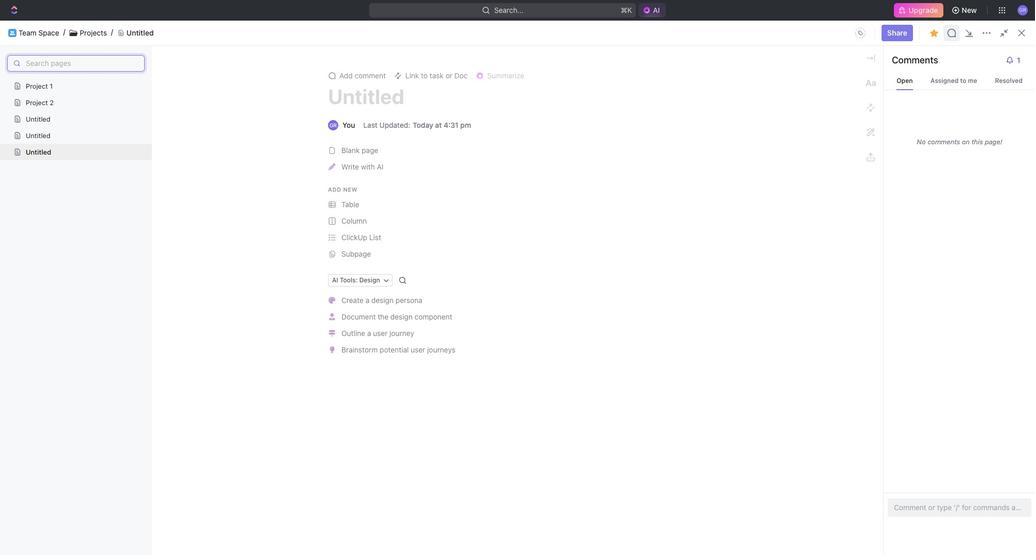 Task type: describe. For each thing, give the bounding box(es) containing it.
new button
[[948, 2, 984, 19]]

outline a user journey
[[342, 329, 415, 338]]

team space
[[19, 28, 59, 37]]

assigned for assigned to me
[[931, 77, 959, 85]]

tab list containing assigned
[[156, 161, 403, 181]]

journeys
[[428, 345, 456, 354]]

dashboards
[[25, 106, 65, 115]]

document the design component
[[342, 312, 453, 321]]

write with ai button
[[325, 159, 702, 175]]

pm
[[461, 121, 471, 129]]

7 cell from the left
[[1006, 198, 1024, 216]]

page
[[362, 146, 379, 155]]

inbox
[[25, 71, 43, 80]]

outline a user journey button
[[325, 325, 702, 342]]

ai button
[[639, 3, 667, 18]]

component
[[415, 312, 453, 321]]

link to task or doc button
[[390, 69, 472, 83]]

1 cell from the left
[[144, 198, 155, 216]]

add new
[[328, 186, 358, 193]]

add comment
[[340, 71, 386, 80]]

space
[[38, 28, 59, 37]]

1 vertical spatial gr
[[330, 122, 337, 128]]

task
[[430, 71, 444, 80]]

a for outline
[[367, 329, 371, 338]]

archived
[[370, 166, 400, 175]]

you
[[343, 121, 355, 129]]

dashboards link
[[4, 103, 127, 119]]

page!
[[986, 137, 1003, 146]]

clickup list button
[[325, 229, 702, 246]]

comment
[[355, 71, 386, 80]]

clickup
[[342, 233, 368, 242]]

document
[[342, 312, 376, 321]]

persona
[[396, 296, 423, 305]]

create a design persona button
[[325, 292, 702, 309]]

search
[[936, 28, 959, 37]]

open
[[897, 77, 914, 85]]

last
[[364, 121, 378, 129]]

docs inside sidebar navigation
[[25, 89, 42, 97]]

ai for ai
[[654, 6, 660, 14]]

subpage button
[[325, 246, 702, 262]]

table button
[[325, 196, 702, 213]]

home link
[[4, 50, 127, 66]]

2 row from the top
[[144, 197, 1024, 217]]

assigned to me
[[931, 77, 978, 85]]

user tie image
[[329, 314, 335, 320]]

lightbulb image
[[330, 347, 335, 353]]

4:31
[[444, 121, 459, 129]]

create
[[342, 296, 364, 305]]

no
[[918, 137, 926, 146]]

1 horizontal spatial docs
[[150, 28, 167, 37]]

pencil image
[[329, 164, 336, 170]]

favorites inside favorites button
[[8, 149, 35, 157]]

search docs button
[[921, 25, 985, 41]]

favorites button
[[4, 147, 40, 160]]

at
[[435, 121, 442, 129]]

user for potential
[[411, 345, 426, 354]]

clickup list
[[342, 233, 382, 242]]

docs link
[[4, 85, 127, 102]]

assigned button
[[327, 161, 363, 181]]

user group image
[[10, 31, 15, 35]]

today
[[413, 121, 434, 129]]

doc inside new doc button
[[1012, 28, 1026, 37]]

last updated: today at 4:31 pm
[[364, 121, 471, 129]]

to for task
[[421, 71, 428, 80]]

design
[[360, 276, 380, 284]]

journey
[[390, 329, 415, 338]]

search docs
[[936, 28, 979, 37]]

1 column header from the left
[[144, 181, 155, 198]]

on
[[963, 137, 971, 146]]

project for project 1
[[26, 82, 48, 90]]

subpage
[[342, 249, 371, 258]]

new
[[343, 186, 358, 193]]

inbox link
[[4, 68, 127, 84]]

tools:
[[340, 276, 358, 284]]

assigned for assigned
[[329, 166, 361, 175]]

add for add comment
[[340, 71, 353, 80]]

project 1
[[26, 82, 53, 90]]

summarize button
[[472, 69, 529, 83]]

ai for ai tools: design
[[332, 276, 338, 284]]

4 column header from the left
[[758, 181, 841, 198]]

updated:
[[380, 121, 411, 129]]

blank
[[342, 146, 360, 155]]

comments
[[928, 137, 961, 146]]

home
[[25, 54, 44, 62]]

Search by name... text field
[[860, 161, 990, 177]]

6 cell from the left
[[923, 198, 1006, 216]]

link
[[406, 71, 419, 80]]

2
[[50, 98, 54, 107]]

gr button
[[1015, 2, 1032, 19]]



Task type: locate. For each thing, give the bounding box(es) containing it.
0 horizontal spatial to
[[421, 71, 428, 80]]

5 cell from the left
[[841, 198, 923, 216]]

ai
[[654, 6, 660, 14], [377, 162, 384, 171], [332, 276, 338, 284]]

write with ai
[[342, 162, 384, 171]]

1 project from the top
[[26, 82, 48, 90]]

2 column header from the left
[[535, 181, 639, 198]]

0 vertical spatial ai
[[654, 6, 660, 14]]

Search pages field
[[7, 55, 145, 72]]

favorites right task
[[453, 71, 488, 80]]

row
[[144, 181, 1024, 198], [144, 197, 1024, 217]]

projects
[[80, 28, 107, 37]]

me
[[969, 77, 978, 85]]

with
[[361, 162, 375, 171]]

0 horizontal spatial 1
[[50, 82, 53, 90]]

0 horizontal spatial ai
[[332, 276, 338, 284]]

1 horizontal spatial 1
[[1018, 56, 1021, 64]]

add left comment at the top of page
[[340, 71, 353, 80]]

dropdown menu image
[[853, 25, 869, 41]]

2 horizontal spatial docs
[[961, 28, 979, 37]]

0 vertical spatial project
[[26, 82, 48, 90]]

0 vertical spatial design
[[372, 296, 394, 305]]

table
[[144, 181, 1024, 217]]

1 horizontal spatial assigned
[[931, 77, 959, 85]]

1 vertical spatial project
[[26, 98, 48, 107]]

0 horizontal spatial user
[[373, 329, 388, 338]]

summarize
[[488, 71, 525, 80]]

ai inside ai button
[[654, 6, 660, 14]]

new for new doc
[[995, 28, 1010, 37]]

brainstorm potential user journeys
[[342, 345, 456, 354]]

doc inside link to task or doc dropdown button
[[455, 71, 468, 80]]

new doc button
[[989, 25, 1032, 41]]

docs
[[150, 28, 167, 37], [961, 28, 979, 37], [25, 89, 42, 97]]

ai right ⌘k
[[654, 6, 660, 14]]

project
[[26, 82, 48, 90], [26, 98, 48, 107]]

favorites down dashboards
[[8, 149, 35, 157]]

untitled up favorites button
[[26, 131, 50, 140]]

0 horizontal spatial new
[[963, 6, 978, 14]]

add
[[340, 71, 353, 80], [328, 186, 342, 193]]

1 horizontal spatial favorites
[[453, 71, 488, 80]]

1 vertical spatial doc
[[455, 71, 468, 80]]

1 vertical spatial new
[[995, 28, 1010, 37]]

design
[[372, 296, 394, 305], [391, 312, 413, 321]]

gr up new doc at the top right of the page
[[1020, 7, 1027, 13]]

assigned left me
[[931, 77, 959, 85]]

write
[[342, 162, 359, 171]]

ai tools: design button
[[328, 274, 393, 287]]

0 horizontal spatial doc
[[455, 71, 468, 80]]

docs inside button
[[961, 28, 979, 37]]

the
[[378, 312, 389, 321]]

2 horizontal spatial ai
[[654, 6, 660, 14]]

upgrade link
[[895, 3, 944, 18]]

1 horizontal spatial gr
[[1020, 7, 1027, 13]]

design up journey at the left bottom of page
[[391, 312, 413, 321]]

to inside dropdown button
[[421, 71, 428, 80]]

ai tools: design button
[[328, 274, 393, 287]]

1 up resolved
[[1018, 56, 1021, 64]]

0 horizontal spatial gr
[[330, 122, 337, 128]]

4 cell from the left
[[758, 198, 841, 216]]

1 vertical spatial a
[[367, 329, 371, 338]]

1
[[1018, 56, 1021, 64], [50, 82, 53, 90]]

1 vertical spatial favorites
[[8, 149, 35, 157]]

0 vertical spatial doc
[[1012, 28, 1026, 37]]

2 vertical spatial ai
[[332, 276, 338, 284]]

gr
[[1020, 7, 1027, 13], [330, 122, 337, 128]]

2 project from the top
[[26, 98, 48, 107]]

design up the
[[372, 296, 394, 305]]

team space link
[[19, 28, 59, 37]]

blank page button
[[325, 142, 702, 159]]

project down 'inbox'
[[26, 82, 48, 90]]

search...
[[494, 6, 524, 14]]

0 horizontal spatial favorites
[[8, 149, 35, 157]]

resolved
[[996, 77, 1023, 85]]

projects link
[[80, 28, 107, 37]]

project 2
[[26, 98, 54, 107]]

new up search docs
[[963, 6, 978, 14]]

document the design component button
[[325, 309, 702, 325]]

1 vertical spatial user
[[411, 345, 426, 354]]

1 up 2
[[50, 82, 53, 90]]

1 horizontal spatial user
[[411, 345, 426, 354]]

ai tools: design
[[332, 276, 380, 284]]

1 horizontal spatial to
[[961, 77, 967, 85]]

brainstorm
[[342, 345, 378, 354]]

design for a
[[372, 296, 394, 305]]

user inside brainstorm potential user journeys button
[[411, 345, 426, 354]]

0 vertical spatial user
[[373, 329, 388, 338]]

table
[[342, 200, 360, 209]]

this
[[972, 137, 984, 146]]

list
[[370, 233, 382, 242]]

1 horizontal spatial ai
[[377, 162, 384, 171]]

comments
[[893, 55, 939, 65]]

0 horizontal spatial docs
[[25, 89, 42, 97]]

new doc
[[995, 28, 1026, 37]]

ai right the with
[[377, 162, 384, 171]]

potential
[[380, 345, 409, 354]]

gr left you
[[330, 122, 337, 128]]

a right the outline
[[367, 329, 371, 338]]

project for project 2
[[26, 98, 48, 107]]

link to task or doc
[[406, 71, 468, 80]]

0 vertical spatial assigned
[[931, 77, 959, 85]]

column button
[[325, 213, 702, 229]]

0 vertical spatial gr
[[1020, 7, 1027, 13]]

assigned
[[931, 77, 959, 85], [329, 166, 361, 175]]

team
[[19, 28, 36, 37]]

a for create
[[366, 296, 370, 305]]

create a design persona
[[342, 296, 423, 305]]

archived button
[[367, 161, 403, 181]]

1 vertical spatial design
[[391, 312, 413, 321]]

add for add new
[[328, 186, 342, 193]]

0 vertical spatial a
[[366, 296, 370, 305]]

sidebar navigation
[[0, 21, 131, 555]]

5 column header from the left
[[923, 181, 1006, 198]]

palette image
[[329, 297, 336, 304]]

no comments on this page!
[[918, 137, 1003, 146]]

a inside button
[[366, 296, 370, 305]]

to right link
[[421, 71, 428, 80]]

new
[[963, 6, 978, 14], [995, 28, 1010, 37]]

untitled
[[127, 28, 154, 37], [328, 84, 405, 108], [26, 115, 50, 123], [26, 131, 50, 140], [26, 148, 51, 156]]

doc right or
[[455, 71, 468, 80]]

project left 2
[[26, 98, 48, 107]]

new up 1 'dropdown button'
[[995, 28, 1010, 37]]

⌘k
[[621, 6, 632, 14]]

1 horizontal spatial doc
[[1012, 28, 1026, 37]]

3 cell from the left
[[639, 198, 758, 216]]

ai left tools:
[[332, 276, 338, 284]]

signs post image
[[329, 330, 336, 337]]

share
[[888, 28, 908, 37]]

a
[[366, 296, 370, 305], [367, 329, 371, 338]]

gr inside dropdown button
[[1020, 7, 1027, 13]]

1 vertical spatial 1
[[50, 82, 53, 90]]

doc down gr dropdown button
[[1012, 28, 1026, 37]]

2 cell from the left
[[535, 198, 639, 216]]

0 vertical spatial favorites
[[453, 71, 488, 80]]

blank page
[[342, 146, 379, 155]]

0 vertical spatial add
[[340, 71, 353, 80]]

0 vertical spatial 1
[[1018, 56, 1021, 64]]

user
[[373, 329, 388, 338], [411, 345, 426, 354]]

untitled down 'add comment'
[[328, 84, 405, 108]]

or
[[446, 71, 453, 80]]

a inside 'button'
[[367, 329, 371, 338]]

user inside outline a user journey 'button'
[[373, 329, 388, 338]]

untitled down project 2
[[26, 115, 50, 123]]

3 column header from the left
[[639, 181, 758, 198]]

assigned up add new
[[329, 166, 361, 175]]

1 horizontal spatial new
[[995, 28, 1010, 37]]

user down the
[[373, 329, 388, 338]]

column
[[342, 216, 367, 225]]

a right create
[[366, 296, 370, 305]]

1 vertical spatial assigned
[[329, 166, 361, 175]]

user down journey at the left bottom of page
[[411, 345, 426, 354]]

0 horizontal spatial assigned
[[329, 166, 361, 175]]

to left me
[[961, 77, 967, 85]]

add left new
[[328, 186, 342, 193]]

column header
[[144, 181, 155, 198], [535, 181, 639, 198], [639, 181, 758, 198], [758, 181, 841, 198], [923, 181, 1006, 198]]

1 button
[[1002, 52, 1028, 69]]

ai inside ai tools: design button
[[332, 276, 338, 284]]

ai inside write with ai button
[[377, 162, 384, 171]]

1 row from the top
[[144, 181, 1024, 198]]

1 vertical spatial add
[[328, 186, 342, 193]]

favorites
[[453, 71, 488, 80], [8, 149, 35, 157]]

to for me
[[961, 77, 967, 85]]

design for the
[[391, 312, 413, 321]]

brainstorm potential user journeys button
[[325, 342, 702, 358]]

1 inside 'dropdown button'
[[1018, 56, 1021, 64]]

0 vertical spatial new
[[963, 6, 978, 14]]

1 vertical spatial ai
[[377, 162, 384, 171]]

tab list
[[156, 161, 403, 181]]

untitled down dashboards
[[26, 148, 51, 156]]

user for a
[[373, 329, 388, 338]]

upgrade
[[909, 6, 939, 14]]

new inside button
[[963, 6, 978, 14]]

new inside button
[[995, 28, 1010, 37]]

cell
[[144, 198, 155, 216], [535, 198, 639, 216], [639, 198, 758, 216], [758, 198, 841, 216], [841, 198, 923, 216], [923, 198, 1006, 216], [1006, 198, 1024, 216]]

new for new
[[963, 6, 978, 14]]

assigned inside assigned button
[[329, 166, 361, 175]]

untitled right the "projects"
[[127, 28, 154, 37]]



Task type: vqa. For each thing, say whether or not it's contained in the screenshot.
Local
no



